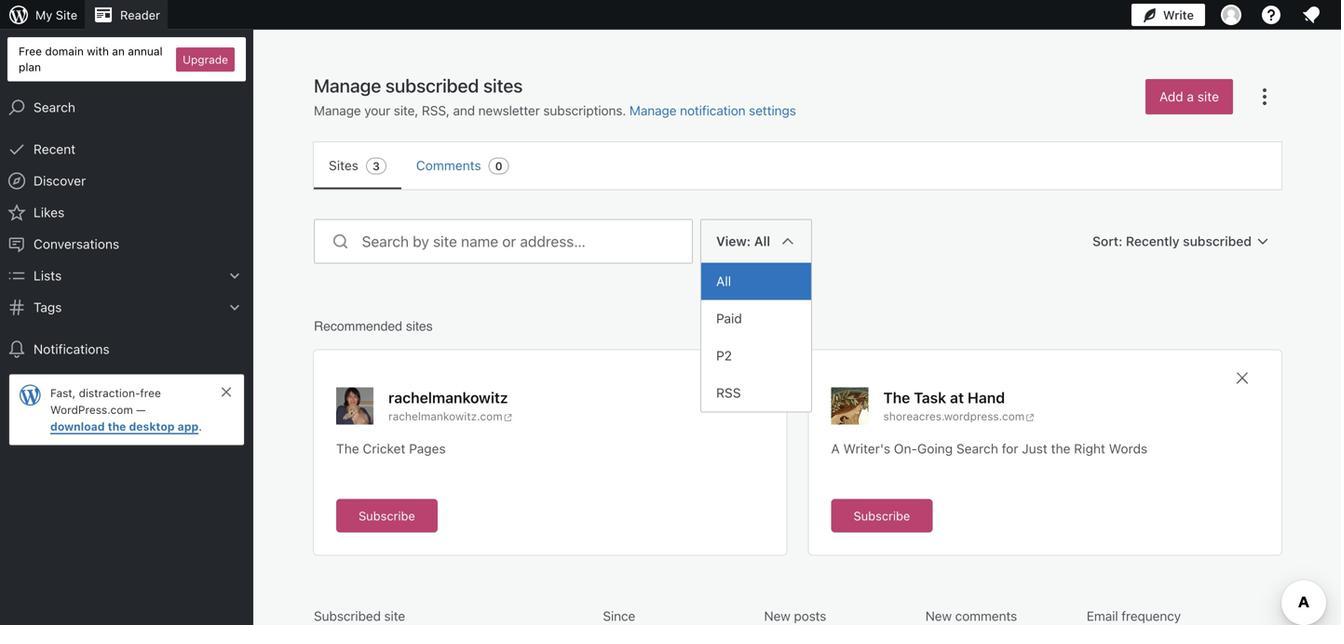 Task type: vqa. For each thing, say whether or not it's contained in the screenshot.
Highest hourly views 0 image
no



Task type: locate. For each thing, give the bounding box(es) containing it.
1 horizontal spatial the
[[883, 389, 910, 407]]

menu
[[314, 142, 1282, 190]]

reader link
[[85, 0, 168, 30]]

discover
[[34, 173, 86, 189]]

wordpress.com
[[50, 404, 133, 417]]

row containing subscribed site
[[314, 608, 1282, 626]]

since
[[603, 609, 635, 624]]

the right just in the right bottom of the page
[[1051, 441, 1071, 457]]

hand
[[968, 389, 1005, 407]]

search left 'for'
[[956, 441, 998, 457]]

1 horizontal spatial subscribe
[[854, 509, 910, 523]]

the cricket pages
[[336, 441, 446, 457]]

comments
[[955, 609, 1017, 624]]

manage up the your
[[314, 75, 381, 96]]

my
[[35, 8, 52, 22]]

sites
[[329, 158, 359, 173]]

subscribe
[[359, 509, 415, 523], [854, 509, 910, 523]]

1 vertical spatial site
[[384, 609, 405, 624]]

site right subscribed
[[384, 609, 405, 624]]

row inside 'manage subscribed sites' main content
[[314, 608, 1282, 626]]

1 vertical spatial the
[[336, 441, 359, 457]]

menu containing sites
[[314, 142, 1282, 190]]

free
[[19, 45, 42, 58]]

row
[[314, 608, 1282, 626]]

cricket
[[363, 441, 405, 457]]

conversations
[[34, 237, 119, 252]]

0 horizontal spatial search
[[34, 100, 75, 115]]

subscribed site column header
[[314, 608, 595, 626]]

add a site
[[1159, 89, 1219, 104]]

sites
[[406, 319, 433, 334]]

recently
[[1126, 234, 1180, 249]]

2 new from the left
[[925, 609, 952, 624]]

0 horizontal spatial subscribe button
[[336, 500, 438, 533]]

0 horizontal spatial subscribe
[[359, 509, 415, 523]]

1 horizontal spatial all
[[754, 234, 770, 249]]

subscribed sites
[[385, 75, 523, 96]]

plan
[[19, 60, 41, 73]]

1 vertical spatial all
[[716, 274, 731, 289]]

1 horizontal spatial subscribe button
[[831, 500, 933, 533]]

all up paid
[[716, 274, 731, 289]]

1 vertical spatial keyboard_arrow_down image
[[225, 299, 244, 317]]

search
[[34, 100, 75, 115], [956, 441, 998, 457]]

manage left the your
[[314, 103, 361, 118]]

new comments column header
[[925, 608, 1079, 626]]

0 vertical spatial all
[[754, 234, 770, 249]]

dismiss image
[[219, 385, 234, 400]]

manage
[[314, 75, 381, 96], [314, 103, 361, 118], [629, 103, 677, 118]]

the for the task at hand
[[883, 389, 910, 407]]

the left cricket
[[336, 441, 359, 457]]

subscribe button down cricket
[[336, 500, 438, 533]]

a
[[1187, 89, 1194, 104]]

rachelmankowitz.com link
[[388, 408, 542, 425]]

new posts
[[764, 609, 826, 624]]

1 vertical spatial search
[[956, 441, 998, 457]]

0 horizontal spatial the
[[108, 421, 126, 434]]

1 keyboard_arrow_down image from the top
[[225, 267, 244, 286]]

keyboard_arrow_down image
[[225, 267, 244, 286], [225, 299, 244, 317]]

the down the wordpress.com at the left
[[108, 421, 126, 434]]

newsletter
[[478, 103, 540, 118]]

download
[[50, 421, 105, 434]]

rss link
[[701, 375, 811, 412]]

desktop
[[129, 421, 175, 434]]

recent link
[[0, 134, 253, 165]]

1 horizontal spatial site
[[1198, 89, 1219, 104]]

1 subscribe from the left
[[359, 509, 415, 523]]

new for new comments
[[925, 609, 952, 624]]

0 vertical spatial site
[[1198, 89, 1219, 104]]

site right a
[[1198, 89, 1219, 104]]

manage subscribed sites manage your site, rss, and newsletter subscriptions. manage notification settings
[[314, 75, 796, 118]]

2 subscribe button from the left
[[831, 500, 933, 533]]

keyboard_arrow_down image inside lists 'link'
[[225, 267, 244, 286]]

upgrade
[[183, 53, 228, 66]]

menu inside 'manage subscribed sites' main content
[[314, 142, 1282, 190]]

new left posts at bottom right
[[764, 609, 791, 624]]

pages
[[409, 441, 446, 457]]

domain
[[45, 45, 84, 58]]

add a site button
[[1145, 79, 1233, 115]]

fast,
[[50, 387, 76, 400]]

search up 'recent'
[[34, 100, 75, 115]]

for
[[1002, 441, 1018, 457]]

site
[[1198, 89, 1219, 104], [384, 609, 405, 624]]

0 horizontal spatial new
[[764, 609, 791, 624]]

sort:
[[1092, 234, 1123, 249]]

reader
[[120, 8, 160, 22]]

all right view:
[[754, 234, 770, 249]]

2 subscribe from the left
[[854, 509, 910, 523]]

on-
[[894, 441, 917, 457]]

shoreacres.wordpress.com
[[883, 410, 1025, 423]]

free
[[140, 387, 161, 400]]

subscriptions.
[[543, 103, 626, 118]]

write link
[[1132, 0, 1205, 30]]

1 vertical spatial the
[[1051, 441, 1071, 457]]

0 horizontal spatial site
[[384, 609, 405, 624]]

an
[[112, 45, 125, 58]]

subscribe down cricket
[[359, 509, 415, 523]]

conversations link
[[0, 229, 253, 260]]

keyboard_arrow_down image inside the tags link
[[225, 299, 244, 317]]

email frequency column header
[[1087, 608, 1241, 626]]

.
[[199, 421, 202, 434]]

site inside column header
[[384, 609, 405, 624]]

0 vertical spatial the
[[883, 389, 910, 407]]

view: all
[[716, 234, 770, 249]]

0 horizontal spatial the
[[336, 441, 359, 457]]

subscribe button down writer's
[[831, 500, 933, 533]]

None search field
[[314, 219, 693, 264]]

the left task at right
[[883, 389, 910, 407]]

recommended
[[314, 319, 402, 334]]

0 vertical spatial keyboard_arrow_down image
[[225, 267, 244, 286]]

1 new from the left
[[764, 609, 791, 624]]

subscribed
[[314, 609, 381, 624]]

2 keyboard_arrow_down image from the top
[[225, 299, 244, 317]]

task
[[914, 389, 946, 407]]

1 horizontal spatial the
[[1051, 441, 1071, 457]]

new
[[764, 609, 791, 624], [925, 609, 952, 624]]

new left comments at the bottom
[[925, 609, 952, 624]]

0 vertical spatial search
[[34, 100, 75, 115]]

more image
[[1254, 86, 1276, 108]]

rss,
[[422, 103, 450, 118]]

notifications
[[34, 342, 110, 357]]

0 vertical spatial the
[[108, 421, 126, 434]]

p2
[[716, 348, 732, 364]]

new inside new comments column header
[[925, 609, 952, 624]]

none search field inside 'manage subscribed sites' main content
[[314, 219, 693, 264]]

a
[[831, 441, 840, 457]]

recommended sites
[[314, 319, 433, 334]]

1 subscribe button from the left
[[336, 500, 438, 533]]

paid link
[[701, 300, 811, 338]]

0 horizontal spatial all
[[716, 274, 731, 289]]

the
[[883, 389, 910, 407], [336, 441, 359, 457]]

notifications link
[[0, 334, 253, 366]]

subscribe down writer's
[[854, 509, 910, 523]]

tags link
[[0, 292, 253, 324]]

at
[[950, 389, 964, 407]]

manage subscribed sites main content
[[284, 74, 1311, 626]]

subscribe button
[[336, 500, 438, 533], [831, 500, 933, 533]]

all link
[[701, 263, 811, 300]]

1 horizontal spatial search
[[956, 441, 998, 457]]

new inside new posts column header
[[764, 609, 791, 624]]

1 horizontal spatial new
[[925, 609, 952, 624]]



Task type: describe. For each thing, give the bounding box(es) containing it.
view: all list box
[[700, 263, 812, 413]]

email
[[1087, 609, 1118, 624]]

since column header
[[603, 608, 757, 626]]

fast, distraction-free wordpress.com — download the desktop app .
[[50, 387, 202, 434]]

the for the cricket pages
[[336, 441, 359, 457]]

rachelmankowitz link
[[388, 388, 508, 408]]

tags
[[34, 300, 62, 315]]

manage right subscriptions.
[[629, 103, 677, 118]]

sort: recently subscribed
[[1092, 234, 1252, 249]]

0
[[495, 160, 503, 173]]

words
[[1109, 441, 1148, 457]]

the task at hand link
[[883, 388, 1005, 408]]

new comments
[[925, 609, 1017, 624]]

the task at hand
[[883, 389, 1005, 407]]

write
[[1163, 8, 1194, 22]]

going
[[917, 441, 953, 457]]

subscribe button for rachelmankowitz
[[336, 500, 438, 533]]

free domain with an annual plan
[[19, 45, 163, 73]]

add
[[1159, 89, 1183, 104]]

app
[[178, 421, 199, 434]]

3
[[372, 160, 380, 173]]

Search search field
[[362, 220, 692, 263]]

manage your notifications image
[[1300, 4, 1322, 26]]

likes link
[[0, 197, 253, 229]]

recent
[[34, 142, 76, 157]]

site
[[56, 8, 77, 22]]

keyboard_arrow_down image for tags
[[225, 299, 244, 317]]

my site
[[35, 8, 77, 22]]

with
[[87, 45, 109, 58]]

your
[[364, 103, 390, 118]]

subscribe button for the task at hand
[[831, 500, 933, 533]]

subscribed
[[1183, 234, 1252, 249]]

distraction-
[[79, 387, 140, 400]]

paid
[[716, 311, 742, 326]]

frequency
[[1122, 609, 1181, 624]]

manage notification settings link
[[629, 103, 796, 118]]

posts
[[794, 609, 826, 624]]

view:
[[716, 234, 751, 249]]

lists
[[34, 268, 62, 284]]

search inside 'manage subscribed sites' main content
[[956, 441, 998, 457]]

just
[[1022, 441, 1048, 457]]

help image
[[1260, 4, 1282, 26]]

p2 link
[[701, 338, 811, 375]]

right
[[1074, 441, 1105, 457]]

my site link
[[0, 0, 85, 30]]

discover link
[[0, 165, 253, 197]]

new posts column header
[[764, 608, 918, 626]]

upgrade button
[[176, 47, 235, 72]]

subscribed site
[[314, 609, 405, 624]]

keyboard_arrow_down image for lists
[[225, 267, 244, 286]]

likes
[[34, 205, 64, 220]]

—
[[136, 404, 146, 417]]

email frequency
[[1087, 609, 1181, 624]]

and
[[453, 103, 475, 118]]

annual
[[128, 45, 163, 58]]

the inside 'manage subscribed sites' main content
[[1051, 441, 1071, 457]]

my profile image
[[1221, 5, 1241, 25]]

rachelmankowitz.com
[[388, 410, 503, 423]]

subscribe for rachelmankowitz
[[359, 509, 415, 523]]

all inside all link
[[716, 274, 731, 289]]

a writer's on-going search for just the right words
[[831, 441, 1148, 457]]

notification settings
[[680, 103, 796, 118]]

lists link
[[0, 260, 253, 292]]

shoreacres.wordpress.com link
[[883, 408, 1039, 425]]

new for new posts
[[764, 609, 791, 624]]

site,
[[394, 103, 418, 118]]

rachelmankowitz
[[388, 389, 508, 407]]

search link
[[0, 92, 253, 123]]

dismiss this recommendation image
[[1233, 369, 1252, 388]]

the inside fast, distraction-free wordpress.com — download the desktop app .
[[108, 421, 126, 434]]

subscribe for the task at hand
[[854, 509, 910, 523]]

writer's
[[843, 441, 890, 457]]

sort: recently subscribed button
[[1085, 225, 1282, 258]]

site inside button
[[1198, 89, 1219, 104]]



